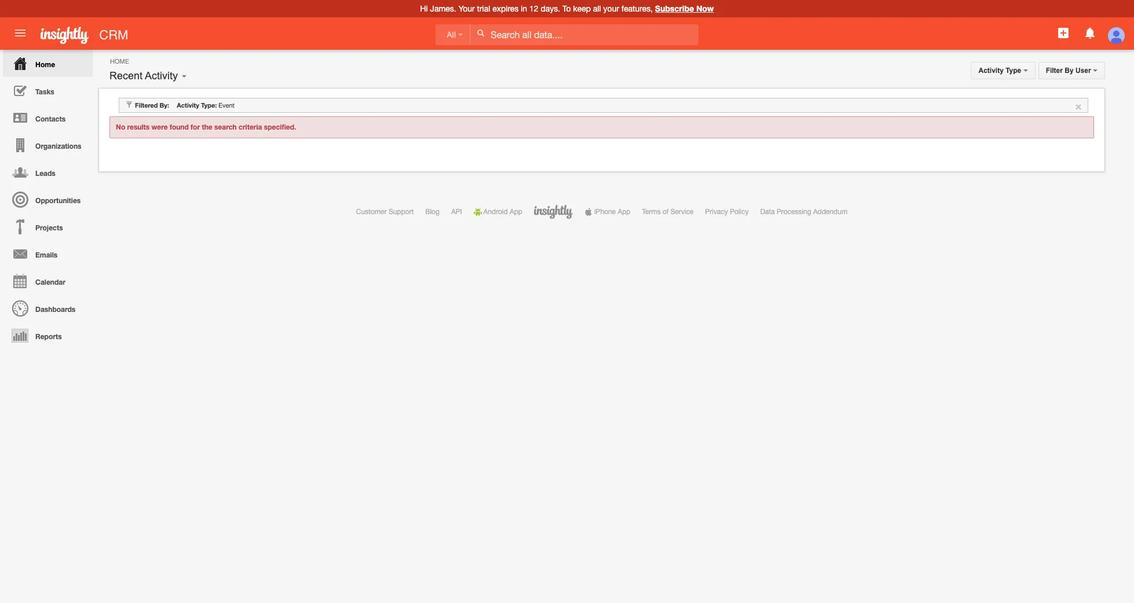 Task type: vqa. For each thing, say whether or not it's contained in the screenshot.
the Your
yes



Task type: locate. For each thing, give the bounding box(es) containing it.
specified.
[[264, 123, 296, 132]]

keep
[[573, 4, 591, 13]]

navigation
[[0, 50, 93, 349]]

to
[[563, 4, 571, 13]]

emails
[[35, 251, 58, 260]]

terms
[[642, 208, 661, 216]]

home up tasks link
[[35, 60, 55, 69]]

crm
[[99, 28, 128, 42]]

recent
[[110, 70, 143, 82]]

emails link
[[3, 241, 93, 268]]

activity left type:
[[177, 101, 199, 109]]

the
[[202, 123, 213, 132]]

1 horizontal spatial app
[[618, 208, 631, 216]]

hi james. your trial expires in 12 days. to keep all your features, subscribe now
[[420, 3, 714, 13]]

recent activity
[[110, 70, 178, 82]]

in
[[521, 4, 527, 13]]

privacy
[[706, 208, 728, 216]]

subscribe
[[655, 3, 694, 13]]

tasks link
[[3, 77, 93, 104]]

activity
[[979, 67, 1004, 75], [145, 70, 178, 82], [177, 101, 199, 109]]

expires
[[493, 4, 519, 13]]

all
[[447, 30, 456, 39]]

terms of service link
[[642, 208, 694, 216]]

app for iphone app
[[618, 208, 631, 216]]

app right android
[[510, 208, 523, 216]]

type
[[1006, 67, 1022, 75]]

organizations
[[35, 142, 81, 151]]

features,
[[622, 4, 653, 13]]

notifications image
[[1084, 26, 1097, 40]]

app right iphone at the top right of the page
[[618, 208, 631, 216]]

privacy policy
[[706, 208, 749, 216]]

customer support link
[[356, 208, 414, 216]]

home up recent in the left top of the page
[[110, 58, 129, 65]]

filter
[[1046, 67, 1063, 75]]

dashboards
[[35, 305, 75, 314]]

days.
[[541, 4, 561, 13]]

activity left the type at the right of the page
[[979, 67, 1004, 75]]

app
[[510, 208, 523, 216], [618, 208, 631, 216]]

contacts
[[35, 115, 66, 123]]

filter by user link
[[1039, 62, 1106, 79]]

projects
[[35, 224, 63, 232]]

iphone app link
[[585, 208, 631, 216]]

processing
[[777, 208, 812, 216]]

api
[[451, 208, 462, 216]]

api link
[[451, 208, 462, 216]]

filtered
[[135, 101, 158, 109]]

dashboards link
[[3, 295, 93, 322]]

search
[[214, 123, 237, 132]]

0 horizontal spatial app
[[510, 208, 523, 216]]

of
[[663, 208, 669, 216]]

data processing addendum link
[[761, 208, 848, 216]]

no results were found for the search criteria specified.
[[116, 123, 296, 132]]

activity inside 'link'
[[979, 67, 1004, 75]]

type:
[[201, 101, 217, 109]]

home
[[110, 58, 129, 65], [35, 60, 55, 69]]

2 app from the left
[[618, 208, 631, 216]]

activity up by:
[[145, 70, 178, 82]]

reports
[[35, 333, 62, 341]]

james.
[[430, 4, 457, 13]]

event
[[219, 102, 235, 109]]

addendum
[[814, 208, 848, 216]]

projects link
[[3, 213, 93, 241]]

activity for activity type: event
[[177, 101, 199, 109]]

activity type link
[[972, 62, 1036, 79]]

1 app from the left
[[510, 208, 523, 216]]

subscribe now link
[[655, 3, 714, 13]]

Search all data.... text field
[[471, 24, 699, 45]]



Task type: describe. For each thing, give the bounding box(es) containing it.
filter image
[[125, 101, 133, 109]]

× link
[[1076, 99, 1083, 112]]

by:
[[160, 101, 169, 109]]

0 horizontal spatial home
[[35, 60, 55, 69]]

activity type
[[979, 67, 1024, 75]]

app for android app
[[510, 208, 523, 216]]

iphone app
[[595, 208, 631, 216]]

trial
[[477, 4, 490, 13]]

privacy policy link
[[706, 208, 749, 216]]

all
[[593, 4, 601, 13]]

tasks
[[35, 88, 54, 96]]

reports link
[[3, 322, 93, 349]]

contacts link
[[3, 104, 93, 132]]

found
[[170, 123, 189, 132]]

leads
[[35, 169, 55, 178]]

leads link
[[3, 159, 93, 186]]

filtered by:
[[135, 101, 169, 109]]

hi
[[420, 4, 428, 13]]

all link
[[436, 24, 471, 45]]

navigation containing home
[[0, 50, 93, 349]]

terms of service
[[642, 208, 694, 216]]

support
[[389, 208, 414, 216]]

customer
[[356, 208, 387, 216]]

calendar
[[35, 278, 65, 287]]

blog link
[[426, 208, 440, 216]]

for
[[191, 123, 200, 132]]

criteria
[[239, 123, 262, 132]]

organizations link
[[3, 132, 93, 159]]

opportunities link
[[3, 186, 93, 213]]

now
[[697, 3, 714, 13]]

user
[[1076, 67, 1092, 75]]

white image
[[477, 29, 485, 37]]

data
[[761, 208, 775, 216]]

12
[[530, 4, 539, 13]]

blog
[[426, 208, 440, 216]]

policy
[[730, 208, 749, 216]]

service
[[671, 208, 694, 216]]

customer support
[[356, 208, 414, 216]]

android app
[[484, 208, 523, 216]]

filter by user
[[1046, 67, 1094, 75]]

android
[[484, 208, 508, 216]]

android app link
[[474, 208, 523, 216]]

recent activity button
[[105, 67, 182, 85]]

no
[[116, 123, 125, 132]]

iphone
[[595, 208, 616, 216]]

1 horizontal spatial home
[[110, 58, 129, 65]]

home link
[[3, 50, 93, 77]]

opportunities
[[35, 196, 81, 205]]

activity inside button
[[145, 70, 178, 82]]

activity for activity type
[[979, 67, 1004, 75]]

×
[[1076, 99, 1083, 112]]

data processing addendum
[[761, 208, 848, 216]]

activity type: event
[[177, 101, 235, 109]]

by
[[1065, 67, 1074, 75]]

were
[[152, 123, 168, 132]]

your
[[459, 4, 475, 13]]

calendar link
[[3, 268, 93, 295]]

results
[[127, 123, 150, 132]]

your
[[604, 4, 620, 13]]



